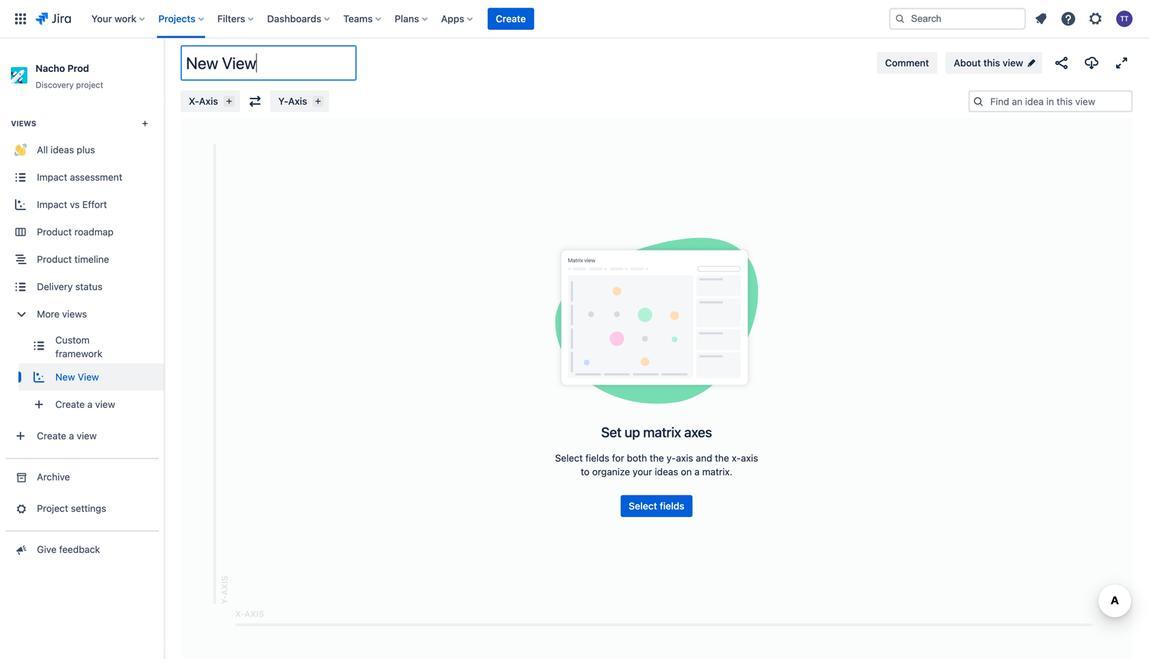 Task type: vqa. For each thing, say whether or not it's contained in the screenshot.
create a view popup button to the bottom Create
yes



Task type: describe. For each thing, give the bounding box(es) containing it.
axes
[[685, 424, 712, 440]]

give
[[37, 544, 57, 555]]

give feedback
[[37, 544, 100, 555]]

your
[[633, 466, 653, 477]]

impact vs effort link
[[0, 191, 164, 218]]

Find an idea in this view field
[[987, 92, 1132, 111]]

filters button
[[213, 8, 259, 30]]

filters
[[218, 13, 245, 24]]

create a view button
[[18, 391, 164, 418]]

select fields for both the y-axis and the x-axis to organize your ideas on a matrix.
[[555, 452, 759, 477]]

projects button
[[154, 8, 209, 30]]

project settings image
[[13, 502, 28, 515]]

custom framework link
[[18, 328, 164, 364]]

primary element
[[8, 0, 879, 38]]

all ideas plus
[[37, 144, 95, 155]]

delivery
[[37, 281, 73, 292]]

all
[[37, 144, 48, 155]]

x-axis button
[[181, 90, 240, 112]]

switchaxes image
[[250, 96, 261, 107]]

fields for select fields for both the y-axis and the x-axis to organize your ideas on a matrix.
[[586, 452, 610, 464]]

views
[[62, 308, 87, 320]]

dashboards button
[[263, 8, 335, 30]]

current project sidebar image
[[149, 55, 179, 82]]

matrix.
[[703, 466, 733, 477]]

your
[[92, 13, 112, 24]]

appswitcher icon image
[[12, 11, 29, 27]]

x-
[[732, 452, 741, 464]]

archive
[[37, 471, 70, 483]]

search image
[[895, 13, 906, 24]]

select fields
[[629, 500, 685, 512]]

a inside the select fields for both the y-axis and the x-axis to organize your ideas on a matrix.
[[695, 466, 700, 477]]

x-axis
[[189, 95, 218, 107]]

product roadmap link
[[0, 218, 164, 246]]

assessment
[[70, 172, 122, 183]]

about
[[954, 57, 982, 68]]

delivery status link
[[0, 273, 164, 301]]

about this view button
[[946, 52, 1043, 74]]

x-
[[189, 95, 199, 107]]

axis for y-
[[288, 95, 307, 107]]

y-
[[278, 95, 288, 107]]

y-axis
[[278, 95, 307, 107]]

project settings button
[[0, 495, 164, 522]]

new
[[55, 371, 75, 383]]

your work
[[92, 13, 137, 24]]

view
[[78, 371, 99, 383]]

project settings
[[37, 503, 106, 514]]

axis for x-
[[199, 95, 218, 107]]

plans
[[395, 13, 419, 24]]

teams
[[344, 13, 373, 24]]

effort
[[82, 199, 107, 210]]

projects
[[158, 13, 196, 24]]

comment
[[886, 57, 930, 68]]

view for create a view popup button
[[95, 399, 115, 410]]

product roadmap
[[37, 226, 114, 238]]

more views link
[[0, 301, 164, 328]]

create a view for create a view dropdown button at bottom left
[[37, 430, 97, 442]]

banner containing your work
[[0, 0, 1150, 38]]

fields for select fields
[[660, 500, 685, 512]]

delivery status
[[37, 281, 103, 292]]

comment button
[[877, 52, 938, 74]]

view inside about this view dropdown button
[[1003, 57, 1024, 68]]

share image
[[1054, 55, 1070, 71]]

1 axis from the left
[[676, 452, 694, 464]]

roadmap
[[74, 226, 114, 238]]

plans button
[[391, 8, 433, 30]]

view for create a view dropdown button at bottom left
[[77, 430, 97, 442]]

ideas inside the select fields for both the y-axis and the x-axis to organize your ideas on a matrix.
[[655, 466, 679, 477]]

prod
[[67, 63, 89, 74]]

product timeline link
[[0, 246, 164, 273]]

expand image
[[1114, 55, 1131, 71]]

set up matrix axes
[[602, 424, 712, 440]]

export image
[[1084, 55, 1101, 71]]

and
[[696, 452, 713, 464]]

this
[[984, 57, 1001, 68]]

create for create a view popup button
[[55, 399, 85, 410]]

select for select fields for both the y-axis and the x-axis to organize your ideas on a matrix.
[[555, 452, 583, 464]]

a for create a view dropdown button at bottom left
[[69, 430, 74, 442]]

for
[[612, 452, 625, 464]]

impact for impact vs effort
[[37, 199, 67, 210]]

to
[[581, 466, 590, 477]]

impact for impact assessment
[[37, 172, 67, 183]]

both
[[627, 452, 648, 464]]

dashboards
[[267, 13, 322, 24]]

project
[[76, 80, 103, 90]]

impact assessment link
[[0, 164, 164, 191]]

discovery
[[36, 80, 74, 90]]



Task type: locate. For each thing, give the bounding box(es) containing it.
1 axis from the left
[[199, 95, 218, 107]]

:wave: image
[[14, 144, 27, 156]]

timeline
[[74, 254, 109, 265]]

nacho
[[36, 63, 65, 74]]

ideas right all
[[51, 144, 74, 155]]

1 vertical spatial view
[[95, 399, 115, 410]]

up
[[625, 424, 640, 440]]

plus
[[77, 144, 95, 155]]

create a view for create a view popup button
[[55, 399, 115, 410]]

fields inside button
[[660, 500, 685, 512]]

on
[[681, 466, 692, 477]]

2 the from the left
[[715, 452, 730, 464]]

help image
[[1061, 11, 1077, 27]]

Search field
[[890, 8, 1027, 30]]

1 horizontal spatial a
[[87, 399, 93, 410]]

set
[[602, 424, 622, 440]]

a down new view link
[[87, 399, 93, 410]]

1 horizontal spatial axis
[[288, 95, 307, 107]]

2 product from the top
[[37, 254, 72, 265]]

impact vs effort
[[37, 199, 107, 210]]

fields up to
[[586, 452, 610, 464]]

axis
[[199, 95, 218, 107], [288, 95, 307, 107]]

select for select fields
[[629, 500, 658, 512]]

axis up on at the right of page
[[676, 452, 694, 464]]

0 horizontal spatial axis
[[676, 452, 694, 464]]

about this view
[[954, 57, 1024, 68]]

feedback image
[[13, 543, 28, 557]]

1 impact from the top
[[37, 172, 67, 183]]

more
[[37, 308, 60, 320]]

2 vertical spatial view
[[77, 430, 97, 442]]

a
[[87, 399, 93, 410], [69, 430, 74, 442], [695, 466, 700, 477]]

select
[[555, 452, 583, 464], [629, 500, 658, 512]]

2 axis from the left
[[288, 95, 307, 107]]

1 horizontal spatial fields
[[660, 500, 685, 512]]

2 horizontal spatial a
[[695, 466, 700, 477]]

the left y-
[[650, 452, 664, 464]]

nacho prod discovery project
[[36, 63, 103, 90]]

view down create a view popup button
[[77, 430, 97, 442]]

0 horizontal spatial ideas
[[51, 144, 74, 155]]

button group group
[[621, 495, 693, 517]]

product for product timeline
[[37, 254, 72, 265]]

axis left switchaxes image
[[199, 95, 218, 107]]

group containing all ideas plus
[[0, 101, 164, 458]]

1 vertical spatial product
[[37, 254, 72, 265]]

0 horizontal spatial fields
[[586, 452, 610, 464]]

1 horizontal spatial the
[[715, 452, 730, 464]]

y-
[[667, 452, 676, 464]]

jira product discovery navigation element
[[0, 38, 164, 659]]

group
[[0, 101, 164, 458]]

0 vertical spatial fields
[[586, 452, 610, 464]]

new view link
[[18, 364, 164, 391]]

settings image
[[1088, 11, 1105, 27]]

1 horizontal spatial select
[[629, 500, 658, 512]]

give feedback button
[[0, 536, 164, 563]]

0 vertical spatial a
[[87, 399, 93, 410]]

2 vertical spatial create
[[37, 430, 66, 442]]

select down your
[[629, 500, 658, 512]]

product up delivery
[[37, 254, 72, 265]]

banner
[[0, 0, 1150, 38]]

apps
[[441, 13, 465, 24]]

create down new on the bottom
[[55, 399, 85, 410]]

create up archive
[[37, 430, 66, 442]]

the left x- in the bottom right of the page
[[715, 452, 730, 464]]

0 vertical spatial create
[[496, 13, 526, 24]]

0 vertical spatial create a view
[[55, 399, 115, 410]]

0 vertical spatial impact
[[37, 172, 67, 183]]

impact left vs
[[37, 199, 67, 210]]

a inside popup button
[[87, 399, 93, 410]]

create a view inside create a view dropdown button
[[37, 430, 97, 442]]

2 impact from the top
[[37, 199, 67, 210]]

select fields button
[[621, 495, 693, 517]]

matrix
[[644, 424, 682, 440]]

2 vertical spatial a
[[695, 466, 700, 477]]

1 vertical spatial impact
[[37, 199, 67, 210]]

axis inside x-axis button
[[199, 95, 218, 107]]

settings
[[71, 503, 106, 514]]

create for create a view dropdown button at bottom left
[[37, 430, 66, 442]]

create button
[[488, 8, 534, 30]]

work
[[115, 13, 137, 24]]

fields inside the select fields for both the y-axis and the x-axis to organize your ideas on a matrix.
[[586, 452, 610, 464]]

create a view down view
[[55, 399, 115, 410]]

add description image
[[1027, 57, 1038, 68]]

1 vertical spatial select
[[629, 500, 658, 512]]

archive button
[[0, 463, 164, 491]]

None field
[[182, 47, 356, 79]]

a down create a view popup button
[[69, 430, 74, 442]]

1 vertical spatial create a view
[[37, 430, 97, 442]]

create a view inside create a view popup button
[[55, 399, 115, 410]]

1 product from the top
[[37, 226, 72, 238]]

select up to
[[555, 452, 583, 464]]

0 horizontal spatial axis
[[199, 95, 218, 107]]

product down impact vs effort
[[37, 226, 72, 238]]

0 vertical spatial view
[[1003, 57, 1024, 68]]

vs
[[70, 199, 80, 210]]

custom
[[55, 334, 90, 346]]

0 horizontal spatial a
[[69, 430, 74, 442]]

product for product roadmap
[[37, 226, 72, 238]]

1 horizontal spatial ideas
[[655, 466, 679, 477]]

status
[[75, 281, 103, 292]]

view inside create a view popup button
[[95, 399, 115, 410]]

axis right switchaxes image
[[288, 95, 307, 107]]

create a view
[[55, 399, 115, 410], [37, 430, 97, 442]]

impact assessment
[[37, 172, 122, 183]]

0 vertical spatial ideas
[[51, 144, 74, 155]]

1 vertical spatial fields
[[660, 500, 685, 512]]

1 vertical spatial create
[[55, 399, 85, 410]]

2 axis from the left
[[741, 452, 759, 464]]

fields down on at the right of page
[[660, 500, 685, 512]]

product
[[37, 226, 72, 238], [37, 254, 72, 265]]

view inside create a view dropdown button
[[77, 430, 97, 442]]

organize
[[593, 466, 630, 477]]

custom framework
[[55, 334, 102, 359]]

impact down all
[[37, 172, 67, 183]]

impact
[[37, 172, 67, 183], [37, 199, 67, 210]]

1 vertical spatial a
[[69, 430, 74, 442]]

jira image
[[36, 11, 71, 27], [36, 11, 71, 27]]

create a view down create a view popup button
[[37, 430, 97, 442]]

create inside dropdown button
[[37, 430, 66, 442]]

1 the from the left
[[650, 452, 664, 464]]

apps button
[[437, 8, 478, 30]]

ideas
[[51, 144, 74, 155], [655, 466, 679, 477]]

:wave: image
[[14, 144, 27, 156]]

create a view button
[[0, 422, 164, 450]]

create right apps popup button
[[496, 13, 526, 24]]

view left add description icon
[[1003, 57, 1024, 68]]

the
[[650, 452, 664, 464], [715, 452, 730, 464]]

create inside "button"
[[496, 13, 526, 24]]

views
[[11, 119, 36, 128]]

notifications image
[[1033, 11, 1050, 27]]

product timeline
[[37, 254, 109, 265]]

axis right and
[[741, 452, 759, 464]]

new view
[[55, 371, 99, 383]]

your work button
[[87, 8, 150, 30]]

ideas inside "all ideas plus" link
[[51, 144, 74, 155]]

ideas down y-
[[655, 466, 679, 477]]

fields
[[586, 452, 610, 464], [660, 500, 685, 512]]

a inside dropdown button
[[69, 430, 74, 442]]

create
[[496, 13, 526, 24], [55, 399, 85, 410], [37, 430, 66, 442]]

0 vertical spatial select
[[555, 452, 583, 464]]

feedback
[[59, 544, 100, 555]]

all ideas plus link
[[0, 136, 164, 164]]

view down new view link
[[95, 399, 115, 410]]

project
[[37, 503, 68, 514]]

framework
[[55, 348, 102, 359]]

0 horizontal spatial the
[[650, 452, 664, 464]]

1 vertical spatial ideas
[[655, 466, 679, 477]]

0 vertical spatial product
[[37, 226, 72, 238]]

y-axis button
[[270, 90, 329, 112]]

select inside the select fields for both the y-axis and the x-axis to organize your ideas on a matrix.
[[555, 452, 583, 464]]

create inside popup button
[[55, 399, 85, 410]]

1 horizontal spatial axis
[[741, 452, 759, 464]]

teams button
[[339, 8, 387, 30]]

a right on at the right of page
[[695, 466, 700, 477]]

more views
[[37, 308, 87, 320]]

a for create a view popup button
[[87, 399, 93, 410]]

your profile and settings image
[[1117, 11, 1133, 27]]

axis inside y-axis button
[[288, 95, 307, 107]]

0 horizontal spatial select
[[555, 452, 583, 464]]

select inside button
[[629, 500, 658, 512]]



